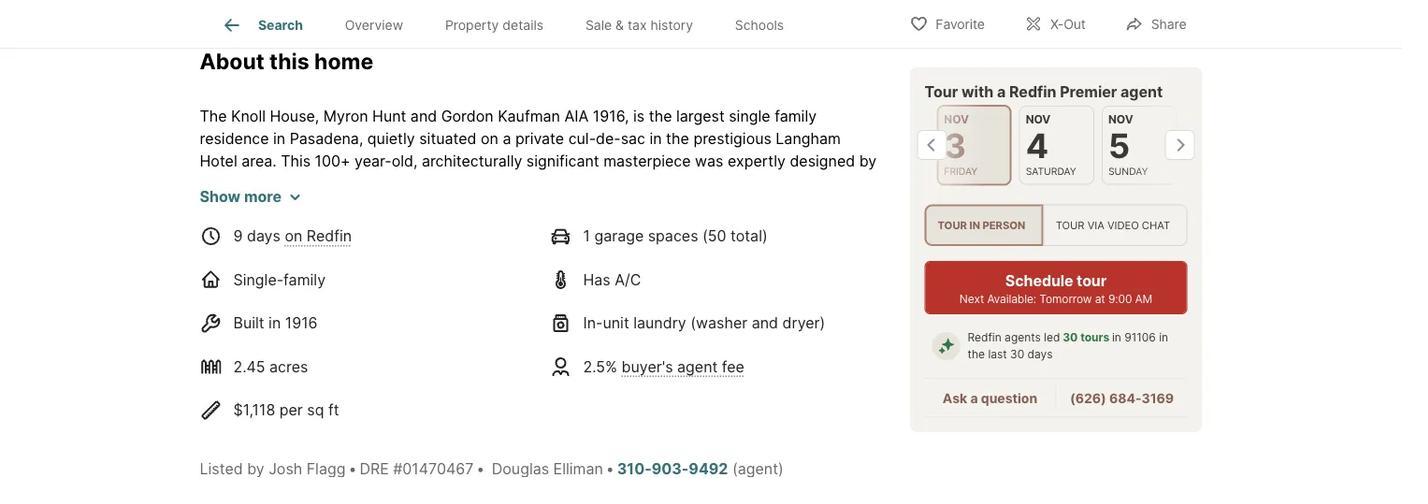 Task type: vqa. For each thing, say whether or not it's contained in the screenshot.
custom
yes



Task type: describe. For each thing, give the bounding box(es) containing it.
sale & tax history tab
[[565, 3, 714, 48]]

show more
[[200, 188, 282, 206]]

tour
[[1077, 271, 1107, 290]]

myron
[[324, 107, 368, 126]]

architects.
[[457, 175, 531, 193]]

0 horizontal spatial into
[[458, 399, 484, 418]]

the left main
[[774, 287, 797, 305]]

bedrooms
[[200, 467, 271, 478]]

gift
[[319, 467, 342, 478]]

sale & tax history
[[586, 17, 693, 33]]

marble up wolf
[[520, 354, 569, 373]]

with left onyx
[[254, 444, 285, 462]]

blending
[[200, 220, 261, 238]]

home inside the knoll house, myron hunt and gordon kaufman aia 1916, is the largest single family residence in pasadena, quietly situated on a private cul-de-sac in the prestigious langham hotel area. this 100+ year-old, architecturally significant masterpiece was expertly designed by some of california's most renowned architects. spanning 32,000 sqft, this trophy estate has been proudly restored for over seven years to maintain its' architectural integrity, seamlessly blending modern luxury and old world charm, including original hand-carved moldings, book- matched wood paneling, 9 wood-burning fireplaces and original floors. custom black and white marble flooring, imported from italy, is splashed throughout the grand entry met with soaring ceiling heights and quantum wood windows carried throughout. the first floor of the main home includes a grand living room with herringbone hardwood floors and paonazzo marble fireplace, enriched wood paneled library with a coal and wood burning fireplace, formal dining with zuber's passage italian scenic wallpaper and marble fireplace continuing into the chef's kitchen with two oversized islands, custom cabinetry, and wolf and miele appliances, breakfast room with plaster ceiling and swing doors into the butler's pantry, a fully restored english pub, and family room. the primary suite, on the upper level, offers dual marble clad en-suites, and dual closets with onyx counters and extensive storage. this level is complete with additional bedrooms and a gift wrapping room. a brick wall and wood beamed wine
[[840, 287, 879, 305]]

paneled
[[309, 332, 366, 350]]

overview
[[345, 17, 403, 33]]

0 vertical spatial of
[[242, 175, 257, 193]]

in-unit laundry (washer and dryer)
[[583, 314, 825, 332]]

includes
[[200, 310, 258, 328]]

and up throughout
[[568, 242, 595, 260]]

9492
[[689, 460, 728, 478]]

kitchen
[[822, 354, 873, 373]]

and down the suite,
[[393, 444, 420, 462]]

the up upper
[[489, 399, 512, 418]]

0 vertical spatial restored
[[297, 197, 356, 216]]

some
[[200, 175, 238, 193]]

custom
[[395, 377, 447, 395]]

0 horizontal spatial burning
[[437, 242, 491, 260]]

and right "floors"
[[646, 310, 673, 328]]

0 horizontal spatial the
[[200, 107, 227, 126]]

person
[[983, 219, 1026, 231]]

and down onyx
[[275, 467, 302, 478]]

x-out button
[[1008, 4, 1102, 43]]

dryer)
[[783, 314, 825, 332]]

0 horizontal spatial fireplace,
[[631, 332, 696, 350]]

the up throughout.
[[624, 265, 647, 283]]

1 vertical spatial room.
[[416, 467, 457, 478]]

enriched
[[200, 332, 262, 350]]

buyer's
[[622, 358, 673, 376]]

primary
[[322, 422, 376, 440]]

wood down the "level"
[[577, 467, 616, 478]]

wood down italy,
[[405, 287, 444, 305]]

its'
[[591, 197, 611, 216]]

throughout.
[[569, 287, 651, 305]]

schools tab
[[714, 3, 805, 48]]

show more button
[[200, 186, 300, 209]]

2 horizontal spatial family
[[775, 107, 817, 126]]

trophy
[[732, 175, 777, 193]]

passage
[[257, 354, 317, 373]]

in the last 30 days
[[968, 331, 1169, 361]]

main
[[802, 287, 835, 305]]

in inside in the last 30 days
[[1159, 331, 1169, 344]]

with down black
[[769, 265, 799, 283]]

ask a question
[[943, 390, 1038, 406]]

redfin for on
[[307, 227, 352, 245]]

doors
[[413, 399, 454, 418]]

marble down "fully"
[[638, 422, 686, 440]]

carved
[[689, 220, 738, 238]]

cul-
[[568, 130, 596, 148]]

herringbone
[[437, 310, 522, 328]]

single-family
[[233, 271, 326, 289]]

1 horizontal spatial on
[[423, 422, 440, 440]]

level
[[592, 444, 624, 462]]

with up chef's
[[797, 332, 827, 350]]

and up soaring
[[804, 242, 831, 260]]

and left the dryer)
[[752, 314, 778, 332]]

in right built
[[269, 314, 281, 332]]

the inside in the last 30 days
[[968, 348, 985, 361]]

0 horizontal spatial on
[[285, 227, 302, 245]]

on redfin link
[[285, 227, 352, 245]]

and up butler's
[[526, 377, 552, 395]]

the up extensive
[[444, 422, 468, 440]]

architecturally
[[422, 152, 522, 171]]

nov 5 sunday
[[1108, 113, 1148, 177]]

over
[[384, 197, 415, 216]]

residence
[[200, 130, 269, 148]]

0 horizontal spatial 9
[[233, 227, 243, 245]]

previous image
[[917, 130, 947, 160]]

2 • from the left
[[476, 460, 485, 478]]

en-
[[724, 422, 749, 440]]

1 • from the left
[[348, 460, 357, 478]]

hunt
[[372, 107, 406, 126]]

and up situated
[[411, 107, 437, 126]]

1 vertical spatial agent
[[677, 358, 718, 376]]

wood down hardwood
[[530, 332, 569, 350]]

schedule
[[1006, 271, 1073, 290]]

search link
[[221, 14, 303, 36]]

ask a question link
[[943, 390, 1038, 406]]

sqft,
[[660, 175, 697, 193]]

custom
[[703, 242, 758, 260]]

fireplaces
[[495, 242, 564, 260]]

0 vertical spatial room
[[362, 310, 398, 328]]

pub,
[[791, 399, 823, 418]]

elliman
[[553, 460, 603, 478]]

dining
[[749, 332, 792, 350]]

0 vertical spatial this
[[269, 48, 309, 74]]

most
[[343, 175, 378, 193]]

with left $1,118
[[200, 399, 230, 418]]

wrapping
[[346, 467, 412, 478]]

30 for days
[[1010, 348, 1025, 361]]

100+
[[315, 152, 350, 171]]

garage
[[594, 227, 644, 245]]

1916
[[285, 314, 318, 332]]

0 horizontal spatial this
[[281, 152, 311, 171]]

2 vertical spatial the
[[291, 422, 318, 440]]

fee
[[722, 358, 745, 376]]

with up library
[[402, 310, 432, 328]]

30 for tours
[[1063, 331, 1078, 344]]

0 vertical spatial days
[[247, 227, 281, 245]]

two
[[234, 377, 260, 395]]

nov for 3
[[944, 113, 969, 126]]

renowned
[[382, 175, 453, 193]]

flagg
[[307, 460, 346, 478]]

wallpaper
[[417, 354, 486, 373]]

show
[[200, 188, 241, 206]]

x-
[[1050, 16, 1064, 32]]

acres
[[270, 358, 308, 376]]

3169
[[1142, 390, 1174, 406]]

1 dual from the left
[[604, 422, 634, 440]]

1 horizontal spatial agent
[[738, 460, 778, 478]]

continuing
[[639, 354, 713, 373]]

91106
[[1125, 331, 1156, 344]]

butler's
[[516, 399, 569, 418]]

including
[[524, 220, 587, 238]]

and up living on the bottom
[[306, 287, 332, 305]]

1 vertical spatial is
[[457, 265, 469, 283]]

9 inside the knoll house, myron hunt and gordon kaufman aia 1916, is the largest single family residence in pasadena, quietly situated on a private cul-de-sac in the prestigious langham hotel area. this 100+ year-old, architecturally significant masterpiece was expertly designed by some of california's most renowned architects. spanning 32,000 sqft, this trophy estate has been proudly restored for over seven years to maintain its' architectural integrity, seamlessly blending modern luxury and old world charm, including original hand-carved moldings, book- matched wood paneling, 9 wood-burning fireplaces and original floors. custom black and white marble flooring, imported from italy, is splashed throughout the grand entry met with soaring ceiling heights and quantum wood windows carried throughout. the first floor of the main home includes a grand living room with herringbone hardwood floors and paonazzo marble fireplace, enriched wood paneled library with a coal and wood burning fireplace, formal dining with zuber's passage italian scenic wallpaper and marble fireplace continuing into the chef's kitchen with two oversized islands, custom cabinetry, and wolf and miele appliances, breakfast room with plaster ceiling and swing doors into the butler's pantry, a fully restored english pub, and family room. the primary suite, on the upper level, offers dual marble clad en-suites, and dual closets with onyx counters and extensive storage. this level is complete with additional bedrooms and a gift wrapping room. a brick wall and wood beamed wine
[[378, 242, 387, 260]]

italy,
[[420, 265, 453, 283]]

offers
[[558, 422, 599, 440]]

clad
[[691, 422, 720, 440]]

0 vertical spatial is
[[633, 107, 645, 126]]

tour via video chat
[[1056, 219, 1170, 231]]

area.
[[242, 152, 277, 171]]

0 vertical spatial grand
[[651, 265, 692, 283]]

by inside the knoll house, myron hunt and gordon kaufman aia 1916, is the largest single family residence in pasadena, quietly situated on a private cul-de-sac in the prestigious langham hotel area. this 100+ year-old, architecturally significant masterpiece was expertly designed by some of california's most renowned architects. spanning 32,000 sqft, this trophy estate has been proudly restored for over seven years to maintain its' architectural integrity, seamlessly blending modern luxury and old world charm, including original hand-carved moldings, book- matched wood paneling, 9 wood-burning fireplaces and original floors. custom black and white marble flooring, imported from italy, is splashed throughout the grand entry met with soaring ceiling heights and quantum wood windows carried throughout. the first floor of the main home includes a grand living room with herringbone hardwood floors and paonazzo marble fireplace, enriched wood paneled library with a coal and wood burning fireplace, formal dining with zuber's passage italian scenic wallpaper and marble fireplace continuing into the chef's kitchen with two oversized islands, custom cabinetry, and wolf and miele appliances, breakfast room with plaster ceiling and swing doors into the butler's pantry, a fully restored english pub, and family room. the primary suite, on the upper level, offers dual marble clad en-suites, and dual closets with onyx counters and extensive storage. this level is complete with additional bedrooms and a gift wrapping room. a brick wall and wood beamed wine
[[859, 152, 877, 171]]

flooring,
[[253, 265, 311, 283]]

marble down matched
[[200, 265, 248, 283]]

history
[[651, 17, 693, 33]]

kaufman
[[498, 107, 560, 126]]

1 horizontal spatial burning
[[573, 332, 627, 350]]

and down 'pub,'
[[799, 422, 826, 440]]

about this home
[[200, 48, 374, 74]]

wood up flooring,
[[266, 242, 305, 260]]

this inside the knoll house, myron hunt and gordon kaufman aia 1916, is the largest single family residence in pasadena, quietly situated on a private cul-de-sac in the prestigious langham hotel area. this 100+ year-old, architecturally significant masterpiece was expertly designed by some of california's most renowned architects. spanning 32,000 sqft, this trophy estate has been proudly restored for over seven years to maintain its' architectural integrity, seamlessly blending modern luxury and old world charm, including original hand-carved moldings, book- matched wood paneling, 9 wood-burning fireplaces and original floors. custom black and white marble flooring, imported from italy, is splashed throughout the grand entry met with soaring ceiling heights and quantum wood windows carried throughout. the first floor of the main home includes a grand living room with herringbone hardwood floors and paonazzo marble fireplace, enriched wood paneled library with a coal and wood burning fireplace, formal dining with zuber's passage italian scenic wallpaper and marble fireplace continuing into the chef's kitchen with two oversized islands, custom cabinetry, and wolf and miele appliances, breakfast room with plaster ceiling and swing doors into the butler's pantry, a fully restored english pub, and family room. the primary suite, on the upper level, offers dual marble clad en-suites, and dual closets with onyx counters and extensive storage. this level is complete with additional bedrooms and a gift wrapping room. a brick wall and wood beamed wine
[[702, 175, 728, 193]]

0 vertical spatial ceiling
[[200, 287, 245, 305]]

built in 1916
[[233, 314, 318, 332]]

josh
[[269, 460, 302, 478]]

aia
[[565, 107, 589, 126]]

2 vertical spatial family
[[200, 422, 242, 440]]

quantum
[[337, 287, 401, 305]]

miele
[[623, 377, 660, 395]]



Task type: locate. For each thing, give the bounding box(es) containing it.
0 horizontal spatial home
[[314, 48, 374, 74]]

1 horizontal spatial 30
[[1063, 331, 1078, 344]]

days inside in the last 30 days
[[1028, 348, 1053, 361]]

nov inside "nov 4 saturday"
[[1025, 113, 1050, 126]]

tour for tour via video chat
[[1056, 219, 1085, 231]]

1 vertical spatial burning
[[573, 332, 627, 350]]

coal
[[466, 332, 495, 350]]

is up beamed
[[629, 444, 640, 462]]

30 inside in the last 30 days
[[1010, 348, 1025, 361]]

of down the area.
[[242, 175, 257, 193]]

and right wall
[[546, 467, 573, 478]]

tour left the person
[[938, 219, 967, 231]]

nov for 5
[[1108, 113, 1133, 126]]

0 vertical spatial agent
[[1121, 82, 1163, 101]]

30 down agents
[[1010, 348, 1025, 361]]

2.45 acres
[[233, 358, 308, 376]]

redfin for a
[[1009, 82, 1057, 101]]

has
[[583, 271, 611, 289]]

• left dre
[[348, 460, 357, 478]]

largest
[[676, 107, 725, 126]]

1 vertical spatial days
[[1028, 348, 1053, 361]]

1 vertical spatial grand
[[275, 310, 317, 328]]

overview tab
[[324, 3, 424, 48]]

0 vertical spatial home
[[314, 48, 374, 74]]

dual up the "level"
[[604, 422, 634, 440]]

in right 'sac'
[[650, 130, 662, 148]]

fireplace, down main
[[803, 310, 868, 328]]

1 horizontal spatial ceiling
[[287, 399, 333, 418]]

nov 4 saturday
[[1025, 113, 1076, 177]]

search
[[258, 17, 303, 33]]

grand down heights
[[275, 310, 317, 328]]

0 vertical spatial fireplace,
[[803, 310, 868, 328]]

swing
[[367, 399, 409, 418]]

2 dual from the left
[[830, 422, 860, 440]]

1 horizontal spatial by
[[859, 152, 877, 171]]

with up the nov 3 friday
[[962, 82, 994, 101]]

oversized
[[265, 377, 333, 395]]

listed by josh flagg • dre # 01470467 • douglas elliman • 310-903-9492 ( agent )
[[200, 460, 784, 478]]

family up langham
[[775, 107, 817, 126]]

marble up dining
[[750, 310, 799, 328]]

and right 'pub,'
[[827, 399, 854, 418]]

1 horizontal spatial this
[[558, 444, 588, 462]]

in right 91106
[[1159, 331, 1169, 344]]

floor
[[719, 287, 751, 305]]

1 horizontal spatial into
[[717, 354, 743, 373]]

is right italy,
[[457, 265, 469, 283]]

suites,
[[749, 422, 795, 440]]

4
[[1025, 125, 1048, 166]]

the down dining
[[748, 354, 771, 373]]

1 horizontal spatial grand
[[651, 265, 692, 283]]

wood up 'passage'
[[266, 332, 305, 350]]

1 horizontal spatial the
[[291, 422, 318, 440]]

1916,
[[593, 107, 629, 126]]

0 horizontal spatial redfin
[[307, 227, 352, 245]]

plaster
[[234, 399, 283, 418]]

1 horizontal spatial of
[[756, 287, 770, 305]]

on down doors
[[423, 422, 440, 440]]

1 vertical spatial into
[[458, 399, 484, 418]]

room. down $1,118
[[246, 422, 286, 440]]

restored down appliances, in the bottom of the page
[[673, 399, 732, 418]]

(626) 684-3169 link
[[1070, 390, 1174, 406]]

2 horizontal spatial nov
[[1108, 113, 1133, 126]]

01470467
[[403, 460, 474, 478]]

next image
[[1165, 130, 1195, 160]]

1 vertical spatial this
[[558, 444, 588, 462]]

$1,118 per sq ft
[[233, 401, 339, 419]]

0 horizontal spatial family
[[200, 422, 242, 440]]

additional
[[749, 444, 818, 462]]

the left 'last'
[[968, 348, 985, 361]]

burning
[[437, 242, 491, 260], [573, 332, 627, 350]]

premier
[[1060, 82, 1117, 101]]

restored
[[297, 197, 356, 216], [673, 399, 732, 418]]

fireplace, up continuing
[[631, 332, 696, 350]]

with down zuber's
[[200, 377, 230, 395]]

in right the tours
[[1112, 331, 1122, 344]]

by
[[859, 152, 877, 171], [247, 460, 264, 478]]

1 vertical spatial on
[[285, 227, 302, 245]]

684-
[[1109, 390, 1142, 406]]

2 vertical spatial agent
[[738, 460, 778, 478]]

family
[[775, 107, 817, 126], [284, 271, 326, 289], [200, 422, 242, 440]]

of down "met"
[[756, 287, 770, 305]]

9 up from
[[378, 242, 387, 260]]

carried
[[515, 287, 565, 305]]

tour for tour with a redfin premier agent
[[925, 82, 958, 101]]

5
[[1108, 125, 1130, 166]]

0 horizontal spatial nov
[[944, 113, 969, 126]]

restored up luxury
[[297, 197, 356, 216]]

chat
[[1142, 219, 1170, 231]]

home down soaring
[[840, 287, 879, 305]]

2 horizontal spatial •
[[606, 460, 614, 478]]

matched
[[200, 242, 262, 260]]

1 horizontal spatial 9
[[378, 242, 387, 260]]

1 vertical spatial ceiling
[[287, 399, 333, 418]]

room. down extensive
[[416, 467, 457, 478]]

and up primary
[[337, 399, 363, 418]]

and right coal
[[499, 332, 526, 350]]

a/c
[[615, 271, 641, 289]]

0 vertical spatial redfin
[[1009, 82, 1057, 101]]

sale
[[586, 17, 612, 33]]

nov 3 friday
[[944, 113, 977, 177]]

favorite button
[[894, 4, 1001, 43]]

0 vertical spatial by
[[859, 152, 877, 171]]

out
[[1064, 16, 1086, 32]]

agent down suites,
[[738, 460, 778, 478]]

0 horizontal spatial days
[[247, 227, 281, 245]]

tour up previous image
[[925, 82, 958, 101]]

2 vertical spatial redfin
[[968, 331, 1002, 344]]

2 horizontal spatial on
[[481, 130, 499, 148]]

0 horizontal spatial room
[[362, 310, 398, 328]]

0 vertical spatial 30
[[1063, 331, 1078, 344]]

0 horizontal spatial of
[[242, 175, 257, 193]]

entry
[[696, 265, 733, 283]]

agent up appliances, in the bottom of the page
[[677, 358, 718, 376]]

into down cabinetry,
[[458, 399, 484, 418]]

list box containing tour in person
[[925, 204, 1188, 246]]

1 horizontal spatial days
[[1028, 348, 1053, 361]]

been
[[200, 197, 235, 216]]

suite,
[[380, 422, 418, 440]]

this down search
[[269, 48, 309, 74]]

2 nov from the left
[[1025, 113, 1050, 126]]

by left josh
[[247, 460, 264, 478]]

2 horizontal spatial the
[[656, 287, 683, 305]]

seven
[[419, 197, 461, 216]]

has a/c
[[583, 271, 641, 289]]

1 vertical spatial the
[[656, 287, 683, 305]]

throughout
[[541, 265, 619, 283]]

1 horizontal spatial home
[[840, 287, 879, 305]]

1 vertical spatial 30
[[1010, 348, 1025, 361]]

3 • from the left
[[606, 460, 614, 478]]

1 vertical spatial family
[[284, 271, 326, 289]]

with up wallpaper
[[419, 332, 449, 350]]

dre
[[360, 460, 389, 478]]

burning down world at the top left
[[437, 242, 491, 260]]

in left the person
[[970, 219, 980, 231]]

grand down floors.
[[651, 265, 692, 283]]

favorite
[[936, 16, 985, 32]]

• right a
[[476, 460, 485, 478]]

1 vertical spatial by
[[247, 460, 264, 478]]

saturday
[[1025, 165, 1076, 177]]

0 horizontal spatial ceiling
[[200, 287, 245, 305]]

by right designed
[[859, 152, 877, 171]]

friday
[[944, 165, 977, 177]]

home
[[314, 48, 374, 74], [840, 287, 879, 305]]

nov inside the nov 3 friday
[[944, 113, 969, 126]]

this up 'california's' on the top left of page
[[281, 152, 311, 171]]

is up 'sac'
[[633, 107, 645, 126]]

tour for tour in person
[[938, 219, 967, 231]]

3
[[944, 125, 966, 166]]

room down kitchen
[[820, 377, 856, 395]]

home down "overview" tab
[[314, 48, 374, 74]]

floors
[[602, 310, 642, 328]]

2 vertical spatial on
[[423, 422, 440, 440]]

masterpiece
[[604, 152, 691, 171]]

30 right led
[[1063, 331, 1078, 344]]

1 vertical spatial home
[[840, 287, 879, 305]]

upper
[[472, 422, 513, 440]]

2 horizontal spatial redfin
[[1009, 82, 1057, 101]]

and up cabinetry,
[[490, 354, 516, 373]]

with down the en-
[[714, 444, 744, 462]]

more
[[244, 188, 282, 206]]

nov down premier
[[1108, 113, 1133, 126]]

1 vertical spatial this
[[702, 175, 728, 193]]

beamed
[[620, 467, 678, 478]]

property
[[445, 17, 499, 33]]

on up flooring,
[[285, 227, 302, 245]]

unit
[[603, 314, 629, 332]]

0 horizontal spatial •
[[348, 460, 357, 478]]

1 nov from the left
[[944, 113, 969, 126]]

house,
[[270, 107, 319, 126]]

0 vertical spatial family
[[775, 107, 817, 126]]

moldings,
[[742, 220, 810, 238]]

0 vertical spatial this
[[281, 152, 311, 171]]

single
[[729, 107, 771, 126]]

nov inside nov 5 sunday
[[1108, 113, 1133, 126]]

and down for
[[371, 220, 397, 238]]

in down house,
[[273, 130, 286, 148]]

family up closets
[[200, 422, 242, 440]]

tab list containing search
[[200, 0, 820, 48]]

sq
[[307, 401, 324, 419]]

0 horizontal spatial dual
[[604, 422, 634, 440]]

property details tab
[[424, 3, 565, 48]]

1 vertical spatial redfin
[[307, 227, 352, 245]]

windows
[[449, 287, 511, 305]]

on up architecturally
[[481, 130, 499, 148]]

room down quantum
[[362, 310, 398, 328]]

• left 310-
[[606, 460, 614, 478]]

0 vertical spatial the
[[200, 107, 227, 126]]

0 vertical spatial into
[[717, 354, 743, 373]]

tour left via
[[1056, 219, 1085, 231]]

and down 2.5% at left bottom
[[592, 377, 618, 395]]

old
[[402, 220, 423, 238]]

into down formal
[[717, 354, 743, 373]]

original down its' on the left top of page
[[591, 220, 643, 238]]

1 horizontal spatial family
[[284, 271, 326, 289]]

closets
[[200, 444, 250, 462]]

tour in person
[[938, 219, 1026, 231]]

1 horizontal spatial redfin
[[968, 331, 1002, 344]]

tab list
[[200, 0, 820, 48]]

black
[[762, 242, 800, 260]]

1 horizontal spatial this
[[702, 175, 728, 193]]

floors.
[[655, 242, 699, 260]]

None button
[[936, 105, 1011, 186], [1019, 106, 1094, 185], [1102, 106, 1177, 185], [936, 105, 1011, 186], [1019, 106, 1094, 185], [1102, 106, 1177, 185]]

1 vertical spatial original
[[599, 242, 650, 260]]

available:
[[987, 292, 1037, 306]]

0 horizontal spatial restored
[[297, 197, 356, 216]]

living
[[321, 310, 358, 328]]

1 horizontal spatial nov
[[1025, 113, 1050, 126]]

0 horizontal spatial agent
[[677, 358, 718, 376]]

1 vertical spatial restored
[[673, 399, 732, 418]]

3 nov from the left
[[1108, 113, 1133, 126]]

0 horizontal spatial 30
[[1010, 348, 1025, 361]]

2 vertical spatial is
[[629, 444, 640, 462]]

years
[[465, 197, 504, 216]]

(626)
[[1070, 390, 1106, 406]]

this down was
[[702, 175, 728, 193]]

expertly
[[728, 152, 786, 171]]

this down offers in the bottom left of the page
[[558, 444, 588, 462]]

ask
[[943, 390, 967, 406]]

the up residence
[[200, 107, 227, 126]]

1 horizontal spatial fireplace,
[[803, 310, 868, 328]]

days down proudly
[[247, 227, 281, 245]]

the left the largest
[[649, 107, 672, 126]]

estate
[[782, 175, 826, 193]]

the
[[649, 107, 672, 126], [666, 130, 689, 148], [624, 265, 647, 283], [774, 287, 797, 305], [968, 348, 985, 361], [748, 354, 771, 373], [489, 399, 512, 418], [444, 422, 468, 440]]

family up 1916
[[284, 271, 326, 289]]

maintain
[[527, 197, 587, 216]]

the down the largest
[[666, 130, 689, 148]]

share
[[1151, 16, 1187, 32]]

1 horizontal spatial room
[[820, 377, 856, 395]]

1 horizontal spatial room.
[[416, 467, 457, 478]]

1 horizontal spatial dual
[[830, 422, 860, 440]]

burning up fireplace
[[573, 332, 627, 350]]

9 down been
[[233, 227, 243, 245]]

formal
[[701, 332, 745, 350]]

white
[[835, 242, 873, 260]]

0 vertical spatial on
[[481, 130, 499, 148]]

2 horizontal spatial agent
[[1121, 82, 1163, 101]]

nov up previous image
[[944, 113, 969, 126]]

pantry,
[[573, 399, 622, 418]]

1 vertical spatial of
[[756, 287, 770, 305]]

original up a/c
[[599, 242, 650, 260]]

the
[[200, 107, 227, 126], [656, 287, 683, 305], [291, 422, 318, 440]]

0 vertical spatial burning
[[437, 242, 491, 260]]

1 vertical spatial fireplace,
[[631, 332, 696, 350]]

list box
[[925, 204, 1188, 246]]

0 vertical spatial original
[[591, 220, 643, 238]]

book-
[[815, 220, 856, 238]]

led
[[1044, 331, 1060, 344]]

world
[[428, 220, 467, 238]]

ceiling down 'oversized'
[[287, 399, 333, 418]]

dual down kitchen
[[830, 422, 860, 440]]

am
[[1135, 292, 1153, 306]]

0 vertical spatial room.
[[246, 422, 286, 440]]

0 horizontal spatial by
[[247, 460, 264, 478]]

the up laundry
[[656, 287, 683, 305]]

days down led
[[1028, 348, 1053, 361]]

0 horizontal spatial this
[[269, 48, 309, 74]]

architectural
[[615, 197, 704, 216]]

wall
[[514, 467, 542, 478]]

total)
[[731, 227, 768, 245]]

nov for 4
[[1025, 113, 1050, 126]]

1 vertical spatial room
[[820, 377, 856, 395]]

zuber's
[[200, 354, 253, 373]]



